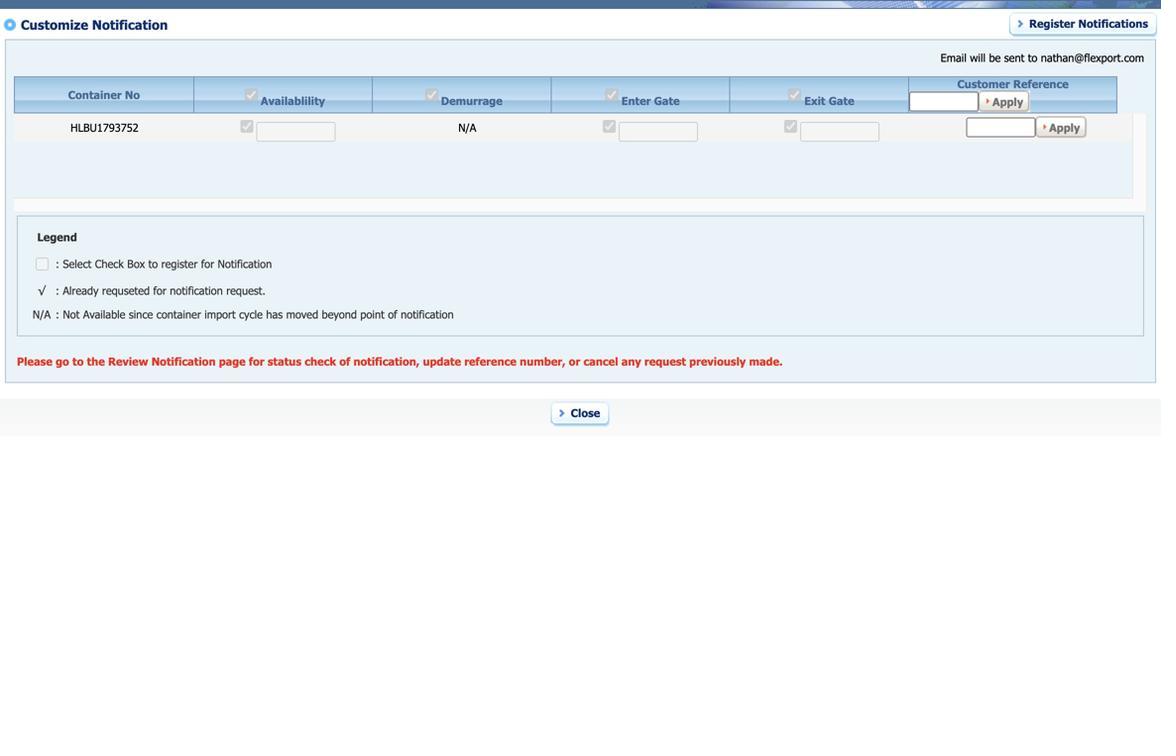 Task type: locate. For each thing, give the bounding box(es) containing it.
None text field
[[909, 92, 979, 112]]

email will be sent to  nathan@flexport.com
[[941, 51, 1144, 64]]

reference
[[1013, 77, 1069, 91]]

None field
[[256, 122, 336, 142], [619, 122, 698, 142], [800, 122, 880, 142], [256, 122, 336, 142], [619, 122, 698, 142], [800, 122, 880, 142]]

3 : from the top
[[56, 308, 59, 321]]

notification
[[170, 284, 223, 298], [401, 308, 454, 321]]

close link
[[571, 406, 600, 420]]

to right box
[[148, 257, 158, 271]]

apply link
[[993, 95, 1023, 108], [1049, 121, 1080, 134]]

notification up request.
[[218, 257, 272, 271]]

of
[[388, 308, 397, 321], [339, 355, 350, 368]]

None text field
[[966, 118, 1036, 137]]

None checkbox
[[245, 85, 258, 105], [425, 85, 438, 105], [789, 85, 801, 105], [240, 117, 253, 136], [603, 117, 616, 136], [785, 117, 797, 136], [36, 254, 49, 274], [245, 85, 258, 105], [425, 85, 438, 105], [789, 85, 801, 105], [240, 117, 253, 136], [603, 117, 616, 136], [785, 117, 797, 136], [36, 254, 49, 274]]

1 horizontal spatial to
[[148, 257, 158, 271]]

notification
[[92, 17, 168, 32], [218, 257, 272, 271], [151, 355, 216, 368]]

notification down container
[[151, 355, 216, 368]]

0 horizontal spatial gate
[[654, 94, 680, 107]]

0 vertical spatial to
[[1028, 51, 1038, 64]]

0 vertical spatial n/a
[[458, 121, 476, 134]]

0 horizontal spatial apply link
[[993, 95, 1023, 108]]

√
[[38, 284, 46, 298]]

since
[[129, 308, 153, 321]]

for down : select check box to register for notification
[[153, 284, 166, 298]]

to right "go"
[[72, 355, 84, 368]]

apply down 'reference'
[[1049, 121, 1080, 134]]

apply link down 'reference'
[[1049, 121, 1080, 134]]

notification up container
[[170, 284, 223, 298]]

to
[[1028, 51, 1038, 64], [148, 257, 158, 271], [72, 355, 84, 368]]

customize notification
[[21, 17, 168, 32]]

n/a for n/a : not available since container import cycle has moved beyond point of notification
[[33, 308, 51, 321]]

notification up no
[[92, 17, 168, 32]]

apply for topmost apply link
[[993, 95, 1023, 108]]

n/a : not available since container import cycle has moved beyond point of notification
[[33, 308, 454, 321]]

of right the check on the top of the page
[[339, 355, 350, 368]]

container
[[156, 308, 201, 321]]

close
[[571, 406, 600, 420]]

notification,
[[353, 355, 420, 368]]

0 vertical spatial notification
[[92, 17, 168, 32]]

for right page
[[249, 355, 264, 368]]

1 horizontal spatial notification
[[401, 308, 454, 321]]

1 vertical spatial n/a
[[33, 308, 51, 321]]

: left not
[[56, 308, 59, 321]]

0 horizontal spatial n/a
[[33, 308, 51, 321]]

check
[[305, 355, 336, 368]]

gate
[[654, 94, 680, 107], [829, 94, 854, 107]]

request.
[[226, 284, 266, 298]]

apply link down customer reference
[[993, 95, 1023, 108]]

2 vertical spatial to
[[72, 355, 84, 368]]

not
[[63, 308, 80, 321]]

0 horizontal spatial to
[[72, 355, 84, 368]]

1 horizontal spatial apply
[[1049, 121, 1080, 134]]

0 vertical spatial for
[[201, 257, 214, 271]]

import
[[205, 308, 236, 321]]

2 gate from the left
[[829, 94, 854, 107]]

1 vertical spatial :
[[56, 284, 59, 298]]

number,
[[520, 355, 566, 368]]

gate right enter
[[654, 94, 680, 107]]

2 : from the top
[[56, 284, 59, 298]]

1 vertical spatial to
[[148, 257, 158, 271]]

1 vertical spatial notification
[[401, 308, 454, 321]]

0 vertical spatial :
[[56, 257, 59, 271]]

apply
[[993, 95, 1023, 108], [1049, 121, 1080, 134]]

notification up update
[[401, 308, 454, 321]]

legend
[[32, 231, 77, 244]]

0 horizontal spatial for
[[153, 284, 166, 298]]

demurrage
[[441, 94, 503, 107]]

: right √
[[56, 284, 59, 298]]

: left select
[[56, 257, 59, 271]]

0 horizontal spatial notification
[[170, 284, 223, 298]]

2 vertical spatial :
[[56, 308, 59, 321]]

n/a
[[458, 121, 476, 134], [33, 308, 51, 321]]

1 vertical spatial for
[[153, 284, 166, 298]]

to right sent
[[1028, 51, 1038, 64]]

0 vertical spatial of
[[388, 308, 397, 321]]

enter
[[621, 94, 651, 107]]

for
[[201, 257, 214, 271], [153, 284, 166, 298], [249, 355, 264, 368]]

email
[[941, 51, 967, 64]]

1 horizontal spatial gate
[[829, 94, 854, 107]]

moved
[[286, 308, 318, 321]]

None checkbox
[[606, 85, 618, 105]]

n/a down 'demurrage' at the left of the page
[[458, 121, 476, 134]]

1 horizontal spatial n/a
[[458, 121, 476, 134]]

check
[[95, 257, 124, 271]]

register
[[1029, 17, 1075, 30]]

customize
[[21, 17, 88, 32]]

be
[[989, 51, 1001, 64]]

register
[[161, 257, 198, 271]]

n/a down √
[[33, 308, 51, 321]]

apply down customer reference
[[993, 95, 1023, 108]]

of right point
[[388, 308, 397, 321]]

gate right exit
[[829, 94, 854, 107]]

status
[[268, 355, 301, 368]]

1 vertical spatial apply link
[[1049, 121, 1080, 134]]

:
[[56, 257, 59, 271], [56, 284, 59, 298], [56, 308, 59, 321]]

exit
[[804, 94, 826, 107]]

1 gate from the left
[[654, 94, 680, 107]]

notifications
[[1078, 17, 1148, 30]]

1 horizontal spatial for
[[201, 257, 214, 271]]

hlbu1793752
[[71, 121, 139, 134]]

1 vertical spatial notification
[[218, 257, 272, 271]]

1 horizontal spatial of
[[388, 308, 397, 321]]

no
[[125, 88, 140, 102]]

review
[[108, 355, 148, 368]]

select
[[63, 257, 92, 271]]

nathan@flexport.com
[[1041, 51, 1144, 64]]

sent
[[1004, 51, 1025, 64]]

exit gate
[[804, 94, 854, 107]]

for right the register
[[201, 257, 214, 271]]

any
[[622, 355, 641, 368]]

2 horizontal spatial to
[[1028, 51, 1038, 64]]

1 vertical spatial of
[[339, 355, 350, 368]]

1 vertical spatial apply
[[1049, 121, 1080, 134]]

has
[[266, 308, 283, 321]]

cycle
[[239, 308, 263, 321]]

cancel
[[584, 355, 618, 368]]

0 vertical spatial apply
[[993, 95, 1023, 108]]

2 vertical spatial for
[[249, 355, 264, 368]]

0 horizontal spatial apply
[[993, 95, 1023, 108]]

point
[[360, 308, 385, 321]]



Task type: vqa. For each thing, say whether or not it's contained in the screenshot.
Find related to Find Password
no



Task type: describe. For each thing, give the bounding box(es) containing it.
: select check box to register for notification
[[56, 257, 272, 271]]

request
[[645, 355, 686, 368]]

availablility
[[261, 94, 325, 107]]

1 horizontal spatial apply link
[[1049, 121, 1080, 134]]

previously
[[689, 355, 746, 368]]

0 horizontal spatial of
[[339, 355, 350, 368]]

gate for enter gate
[[654, 94, 680, 107]]

2 vertical spatial notification
[[151, 355, 216, 368]]

√ : already requseted for notification request.
[[38, 284, 266, 298]]

1 : from the top
[[56, 257, 59, 271]]

gate for exit gate
[[829, 94, 854, 107]]

enter gate
[[621, 94, 680, 107]]

container
[[68, 88, 122, 102]]

made.
[[749, 355, 783, 368]]

to for box
[[148, 257, 158, 271]]

box
[[127, 257, 145, 271]]

customer
[[957, 77, 1010, 91]]

0 vertical spatial apply link
[[993, 95, 1023, 108]]

: for : not available since container import cycle has moved beyond point of notification
[[56, 308, 59, 321]]

available
[[83, 308, 125, 321]]

or
[[569, 355, 580, 368]]

to for sent
[[1028, 51, 1038, 64]]

update
[[423, 355, 461, 368]]

the
[[87, 355, 105, 368]]

: for : already requseted for notification request.
[[56, 284, 59, 298]]

container no
[[68, 88, 140, 102]]

customer reference
[[957, 77, 1069, 91]]

please
[[17, 355, 52, 368]]

register notifications link
[[1029, 17, 1148, 30]]

requseted
[[102, 284, 150, 298]]

page
[[219, 355, 246, 368]]

0 vertical spatial notification
[[170, 284, 223, 298]]

register notifications
[[1029, 17, 1148, 30]]

apply for right apply link
[[1049, 121, 1080, 134]]

2 horizontal spatial for
[[249, 355, 264, 368]]

will
[[970, 51, 986, 64]]

go
[[56, 355, 69, 368]]

reference
[[464, 355, 517, 368]]

n/a for n/a
[[458, 121, 476, 134]]

beyond
[[322, 308, 357, 321]]

please go to the review notification page for status check of notification,             update reference number, or cancel any request previously made.
[[17, 355, 783, 368]]

already
[[63, 284, 99, 298]]



